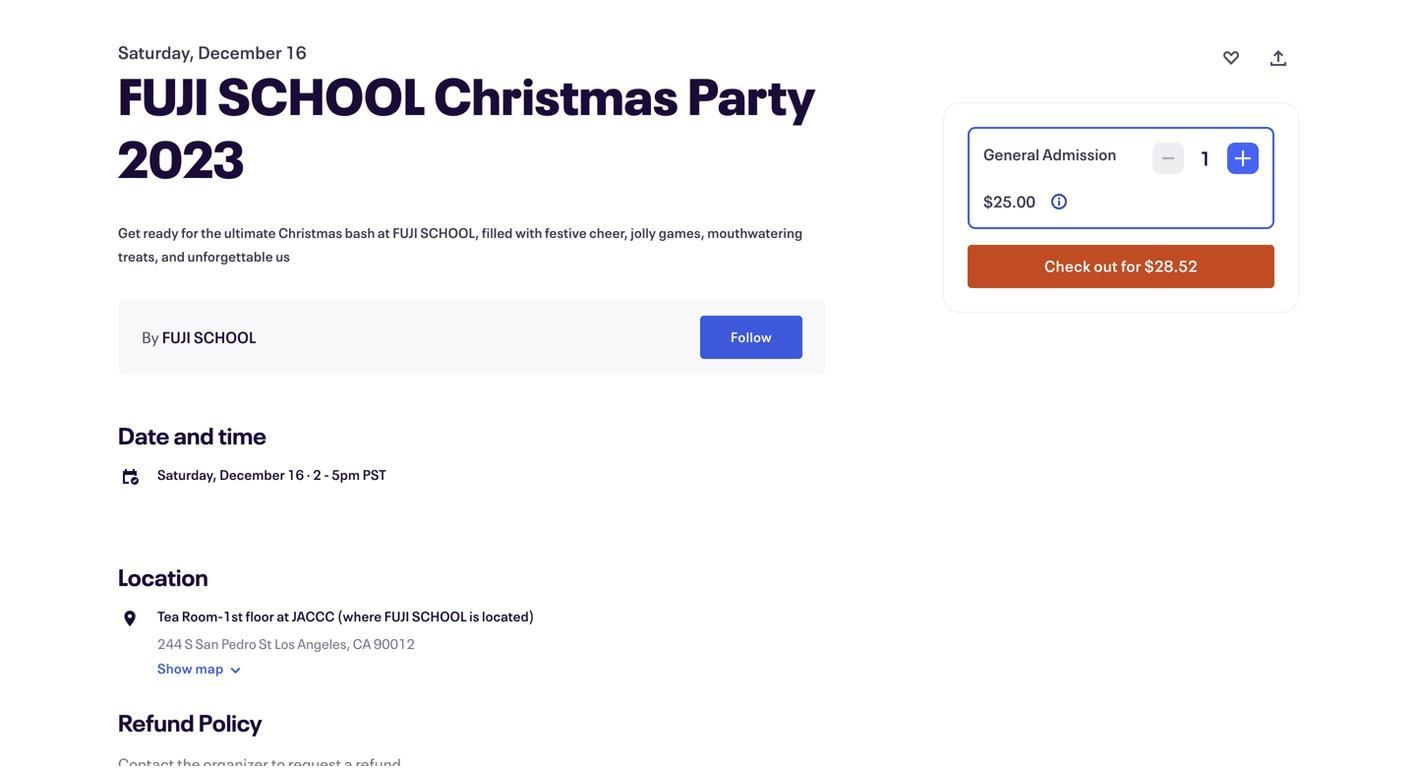 Task type: locate. For each thing, give the bounding box(es) containing it.
1 vertical spatial 16
[[287, 466, 304, 484]]

december
[[198, 40, 282, 64], [219, 466, 285, 484]]

saturday, december 16 fuji school christmas party 2023
[[118, 40, 816, 192]]

location
[[118, 562, 208, 593]]

·
[[306, 466, 310, 484]]

1 vertical spatial saturday,
[[157, 466, 217, 484]]

school inside tea room-1st floor  at jaccc (where fuji school is located) 244 s san pedro st los angeles, ca 90012
[[412, 607, 467, 626]]

tea
[[157, 607, 179, 626]]

0 vertical spatial and
[[161, 247, 185, 266]]

1 vertical spatial christmas
[[278, 224, 342, 242]]

los
[[274, 635, 295, 653]]

room-
[[182, 607, 223, 626]]

at
[[378, 224, 390, 242], [277, 607, 289, 626]]

and left time
[[174, 420, 214, 451]]

school inside the organizer profile element
[[194, 327, 256, 348]]

1 horizontal spatial christmas
[[434, 61, 678, 129]]

the
[[201, 224, 222, 242]]

bash
[[345, 224, 375, 242]]

policy
[[199, 707, 262, 738]]

at right floor
[[277, 607, 289, 626]]

1 vertical spatial december
[[219, 466, 285, 484]]

party
[[688, 61, 816, 129]]

by
[[142, 327, 159, 348]]

fuji inside the organizer profile element
[[162, 327, 191, 348]]

16 inside saturday, december 16 fuji school christmas party 2023
[[285, 40, 306, 64]]

saturday,
[[118, 40, 195, 64], [157, 466, 217, 484]]

saturday, inside saturday, december 16 fuji school christmas party 2023
[[118, 40, 195, 64]]

christmas for party
[[434, 61, 678, 129]]

s
[[185, 635, 193, 653]]

0 vertical spatial december
[[198, 40, 282, 64]]

0 vertical spatial 16
[[285, 40, 306, 64]]

school
[[218, 61, 425, 129], [194, 327, 256, 348], [412, 607, 467, 626]]

1 vertical spatial school
[[194, 327, 256, 348]]

at right bash
[[378, 224, 390, 242]]

and down ready
[[161, 247, 185, 266]]

filled
[[482, 224, 513, 242]]

christmas inside get ready for the ultimate christmas bash at fuji school, filled with festive cheer, jolly games, mouthwatering treats, and unforgettable us
[[278, 224, 342, 242]]

0 horizontal spatial christmas
[[278, 224, 342, 242]]

1 vertical spatial at
[[277, 607, 289, 626]]

organizer profile element
[[118, 300, 826, 375]]

pedro
[[221, 635, 256, 653]]

follow
[[731, 328, 772, 346]]

16
[[285, 40, 306, 64], [287, 466, 304, 484]]

16 for school
[[285, 40, 306, 64]]

and
[[161, 247, 185, 266], [174, 420, 214, 451]]

fuji inside saturday, december 16 fuji school christmas party 2023
[[118, 61, 209, 129]]

at inside tea room-1st floor  at jaccc (where fuji school is located) 244 s san pedro st los angeles, ca 90012
[[277, 607, 289, 626]]

december for ·
[[219, 466, 285, 484]]

map
[[195, 660, 224, 678]]

date
[[118, 420, 169, 451]]

san
[[195, 635, 219, 653]]

mouthwatering
[[707, 224, 803, 242]]

december inside saturday, december 16 fuji school christmas party 2023
[[198, 40, 282, 64]]

christmas inside saturday, december 16 fuji school christmas party 2023
[[434, 61, 678, 129]]

us
[[275, 247, 290, 266]]

1 horizontal spatial at
[[378, 224, 390, 242]]

0 vertical spatial school
[[218, 61, 425, 129]]

located)
[[482, 607, 534, 626]]

0 vertical spatial at
[[378, 224, 390, 242]]

ultimate
[[224, 224, 276, 242]]

saturday, for ·
[[157, 466, 217, 484]]

angeles,
[[297, 635, 350, 653]]

school inside saturday, december 16 fuji school christmas party 2023
[[218, 61, 425, 129]]

16 for 2
[[287, 466, 304, 484]]

get ready for the ultimate christmas bash at fuji school, filled with festive cheer, jolly games, mouthwatering treats, and unforgettable us
[[118, 224, 803, 266]]

ready
[[143, 224, 179, 242]]

treats,
[[118, 247, 159, 266]]

fuji
[[118, 61, 209, 129], [393, 224, 418, 242], [162, 327, 191, 348], [384, 607, 410, 626]]

2023
[[118, 124, 245, 192]]

games,
[[659, 224, 705, 242]]

2 vertical spatial school
[[412, 607, 467, 626]]

school,
[[420, 224, 479, 242]]

244
[[157, 635, 182, 653]]

christmas
[[434, 61, 678, 129], [278, 224, 342, 242]]

1 vertical spatial and
[[174, 420, 214, 451]]

0 vertical spatial christmas
[[434, 61, 678, 129]]

0 horizontal spatial at
[[277, 607, 289, 626]]

0 vertical spatial saturday,
[[118, 40, 195, 64]]

pst
[[363, 466, 386, 484]]



Task type: vqa. For each thing, say whether or not it's contained in the screenshot.
THE YOU to the left
no



Task type: describe. For each thing, give the bounding box(es) containing it.
fuji inside tea room-1st floor  at jaccc (where fuji school is located) 244 s san pedro st los angeles, ca 90012
[[384, 607, 410, 626]]

show map button
[[157, 654, 247, 686]]

(where
[[337, 607, 382, 626]]

at inside get ready for the ultimate christmas bash at fuji school, filled with festive cheer, jolly games, mouthwatering treats, and unforgettable us
[[378, 224, 390, 242]]

unforgettable
[[187, 247, 273, 266]]

floor
[[245, 607, 274, 626]]

get
[[118, 224, 141, 242]]

5pm
[[332, 466, 360, 484]]

for
[[181, 224, 198, 242]]

1st
[[223, 607, 243, 626]]

show
[[157, 660, 193, 678]]

ca
[[353, 635, 371, 653]]

saturday, for fuji
[[118, 40, 195, 64]]

by fuji school
[[142, 327, 256, 348]]

-
[[324, 466, 329, 484]]

follow button
[[700, 316, 803, 359]]

cheer,
[[589, 224, 628, 242]]

show map
[[157, 660, 224, 678]]

is
[[469, 607, 479, 626]]

festive
[[545, 224, 587, 242]]

december for fuji
[[198, 40, 282, 64]]

2
[[313, 466, 321, 484]]

st
[[259, 635, 272, 653]]

tea room-1st floor  at jaccc (where fuji school is located) 244 s san pedro st los angeles, ca 90012
[[157, 607, 534, 653]]

refund
[[118, 707, 194, 738]]

saturday, december 16 · 2 - 5pm pst
[[157, 466, 386, 484]]

jolly
[[631, 224, 656, 242]]

90012
[[374, 635, 415, 653]]

fuji inside get ready for the ultimate christmas bash at fuji school, filled with festive cheer, jolly games, mouthwatering treats, and unforgettable us
[[393, 224, 418, 242]]

jaccc
[[292, 607, 335, 626]]

and inside get ready for the ultimate christmas bash at fuji school, filled with festive cheer, jolly games, mouthwatering treats, and unforgettable us
[[161, 247, 185, 266]]

time
[[218, 420, 266, 451]]

with
[[515, 224, 542, 242]]

date and time
[[118, 420, 266, 451]]

christmas for bash
[[278, 224, 342, 242]]

refund policy
[[118, 707, 262, 738]]



